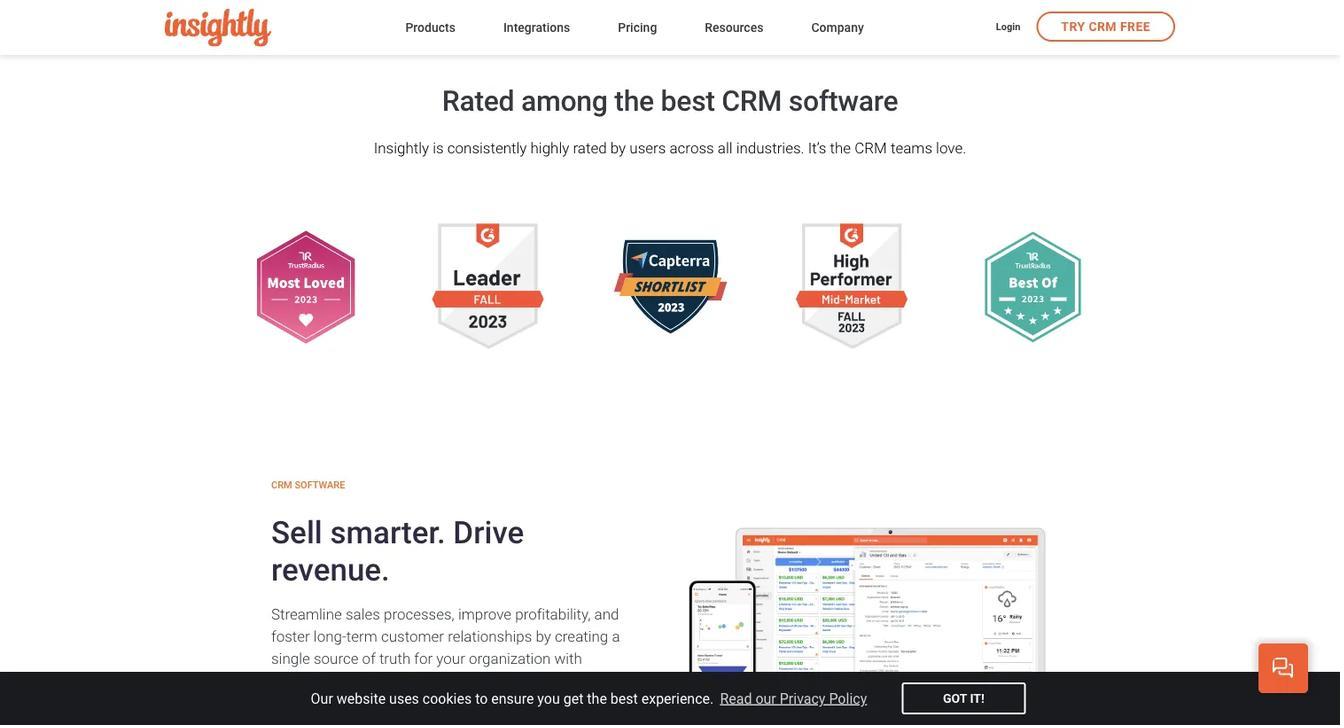 Task type: describe. For each thing, give the bounding box(es) containing it.
try crm free link
[[1037, 12, 1175, 42]]

highly
[[531, 139, 569, 157]]

policy
[[829, 690, 867, 707]]

crm inside streamline sales processes, improve profitability, and foster long-term customer relationships by creating a single source of truth for your organization with insightly crm .
[[330, 672, 363, 689]]

foster
[[271, 627, 310, 645]]

relationships
[[448, 627, 532, 645]]

truth
[[379, 649, 411, 667]]

0 horizontal spatial and
[[382, 704, 407, 721]]

our
[[311, 690, 333, 707]]

free
[[1120, 20, 1151, 34]]

resources
[[705, 20, 764, 35]]

revenue.
[[271, 552, 390, 588]]

with
[[554, 649, 582, 667]]

across
[[670, 139, 714, 157]]

source
[[314, 649, 359, 667]]

company link
[[811, 16, 864, 41]]

profitability,
[[515, 605, 591, 623]]

most loved image
[[250, 230, 363, 343]]

uses
[[389, 690, 419, 707]]

assign,
[[332, 704, 379, 721]]

software
[[295, 480, 345, 491]]

got
[[943, 691, 967, 706]]

our website uses cookies to ensure you get the best experience. read our privacy policy
[[311, 690, 867, 707]]

cookieconsent dialog
[[0, 672, 1340, 725]]

long-
[[314, 627, 346, 645]]

insightly crm link
[[271, 672, 363, 689]]

privacy
[[780, 690, 826, 707]]

the inside cookieconsent "dialog"
[[587, 690, 607, 707]]

insightly inside streamline sales processes, improve profitability, and foster long-term customer relationships by creating a single source of truth for your organization with insightly crm .
[[271, 672, 327, 689]]

0 vertical spatial insightly
[[374, 139, 429, 157]]

try crm free
[[1061, 20, 1151, 34]]

crm left software
[[271, 480, 292, 491]]

crm leader leader image
[[432, 213, 545, 360]]

got it!
[[943, 691, 985, 706]]

consistently
[[447, 139, 527, 157]]

our
[[756, 690, 776, 707]]

to
[[475, 690, 488, 707]]

sell smarter. drive revenue.
[[271, 515, 524, 588]]

is
[[433, 139, 444, 157]]

sales
[[346, 605, 380, 623]]

experience.
[[642, 690, 714, 707]]

website
[[337, 690, 386, 707]]

smarter.
[[330, 515, 446, 551]]

pricing link
[[618, 16, 657, 41]]

for
[[414, 649, 433, 667]]

love.
[[936, 139, 966, 157]]

by inside streamline sales processes, improve profitability, and foster long-term customer relationships by creating a single source of truth for your organization with insightly crm .
[[536, 627, 551, 645]]

of
[[362, 649, 376, 667]]

industries.
[[736, 139, 805, 157]]

get
[[564, 690, 584, 707]]

login
[[996, 21, 1021, 32]]

products link
[[405, 16, 456, 41]]

single
[[271, 649, 310, 667]]

.
[[363, 672, 366, 689]]

all
[[718, 139, 733, 157]]

streamline sales processes, improve profitability, and foster long-term customer relationships by creating a single source of truth for your organization with insightly crm .
[[271, 605, 620, 689]]

teams
[[891, 139, 932, 157]]



Task type: vqa. For each thing, say whether or not it's contained in the screenshot.
CONTACT corresponding to 99
no



Task type: locate. For each thing, give the bounding box(es) containing it.
try crm free button
[[1037, 12, 1175, 42]]

ensure
[[491, 690, 534, 707]]

organization
[[469, 649, 551, 667]]

1 horizontal spatial by
[[611, 139, 626, 157]]

got it! button
[[902, 683, 1026, 714]]

by right "rated"
[[611, 139, 626, 157]]

the
[[615, 85, 654, 118], [830, 139, 851, 157], [587, 690, 607, 707]]

your
[[436, 649, 465, 667]]

drive, assign, and route leads
[[293, 704, 484, 721]]

processes,
[[384, 605, 455, 623]]

insightly
[[374, 139, 429, 157], [271, 672, 327, 689]]

it's
[[808, 139, 827, 157]]

1 vertical spatial best
[[611, 690, 638, 707]]

crm up industries.
[[722, 85, 782, 118]]

by
[[611, 139, 626, 157], [536, 627, 551, 645]]

1 horizontal spatial insightly
[[374, 139, 429, 157]]

streamline
[[271, 605, 342, 623]]

rated
[[573, 139, 607, 157]]

a
[[612, 627, 620, 645]]

try
[[1061, 20, 1085, 34]]

term
[[346, 627, 377, 645]]

rated among the best crm software
[[442, 85, 898, 118]]

creating
[[555, 627, 608, 645]]

0 vertical spatial by
[[611, 139, 626, 157]]

1 horizontal spatial best
[[661, 85, 715, 118]]

best of flat image
[[978, 231, 1088, 342]]

users
[[630, 139, 666, 157]]

login link
[[996, 20, 1021, 35]]

1 vertical spatial and
[[382, 704, 407, 721]]

crm up website
[[330, 672, 363, 689]]

and up a
[[594, 605, 619, 623]]

crm right "try" on the right top of the page
[[1089, 20, 1117, 34]]

read our privacy policy button
[[717, 685, 870, 712]]

insightly logo image
[[165, 8, 271, 47]]

crm software
[[271, 480, 345, 491]]

read
[[720, 690, 752, 707]]

company
[[811, 20, 864, 35]]

improve
[[458, 605, 512, 623]]

cookies
[[423, 690, 472, 707]]

1 vertical spatial insightly
[[271, 672, 327, 689]]

1 vertical spatial the
[[830, 139, 851, 157]]

insightly left is
[[374, 139, 429, 157]]

2 vertical spatial the
[[587, 690, 607, 707]]

crm
[[1089, 20, 1117, 34], [722, 85, 782, 118], [855, 139, 887, 157], [271, 480, 292, 491], [330, 672, 363, 689]]

crm inside button
[[1089, 20, 1117, 34]]

crm kanban2 homepage laptop phone image
[[688, 527, 1087, 725]]

crm highperformer mid market highperformer image
[[796, 213, 909, 360]]

best up across at the top of the page
[[661, 85, 715, 118]]

best right get
[[611, 690, 638, 707]]

route
[[411, 704, 445, 721]]

the right get
[[587, 690, 607, 707]]

integrations link
[[503, 16, 570, 41]]

you
[[537, 690, 560, 707]]

sell
[[271, 515, 322, 551]]

0 vertical spatial the
[[615, 85, 654, 118]]

leads
[[449, 704, 484, 721]]

1 horizontal spatial and
[[594, 605, 619, 623]]

and left 'route'
[[382, 704, 407, 721]]

and inside streamline sales processes, improve profitability, and foster long-term customer relationships by creating a single source of truth for your organization with insightly crm .
[[594, 605, 619, 623]]

insightly logo link
[[165, 8, 377, 47]]

0 horizontal spatial the
[[587, 690, 607, 707]]

2 horizontal spatial the
[[830, 139, 851, 157]]

by down profitability, on the bottom
[[536, 627, 551, 645]]

capterra image
[[614, 240, 727, 334]]

0 horizontal spatial best
[[611, 690, 638, 707]]

customer
[[381, 627, 444, 645]]

0 vertical spatial best
[[661, 85, 715, 118]]

drive,
[[293, 704, 329, 721]]

and
[[594, 605, 619, 623], [382, 704, 407, 721]]

rated
[[442, 85, 514, 118]]

insightly down single
[[271, 672, 327, 689]]

drive
[[453, 515, 524, 551]]

resources link
[[705, 16, 764, 41]]

it!
[[970, 691, 985, 706]]

insightly is consistently highly rated by users across all industries. it's the crm teams love.
[[374, 139, 966, 157]]

best
[[661, 85, 715, 118], [611, 690, 638, 707]]

the up users
[[615, 85, 654, 118]]

0 horizontal spatial by
[[536, 627, 551, 645]]

1 horizontal spatial the
[[615, 85, 654, 118]]

0 horizontal spatial insightly
[[271, 672, 327, 689]]

software
[[789, 85, 898, 118]]

1 vertical spatial by
[[536, 627, 551, 645]]

pricing
[[618, 20, 657, 35]]

the right it's
[[830, 139, 851, 157]]

best inside cookieconsent "dialog"
[[611, 690, 638, 707]]

0 vertical spatial and
[[594, 605, 619, 623]]

products
[[405, 20, 456, 35]]

among
[[521, 85, 608, 118]]

integrations
[[503, 20, 570, 35]]

crm left teams
[[855, 139, 887, 157]]



